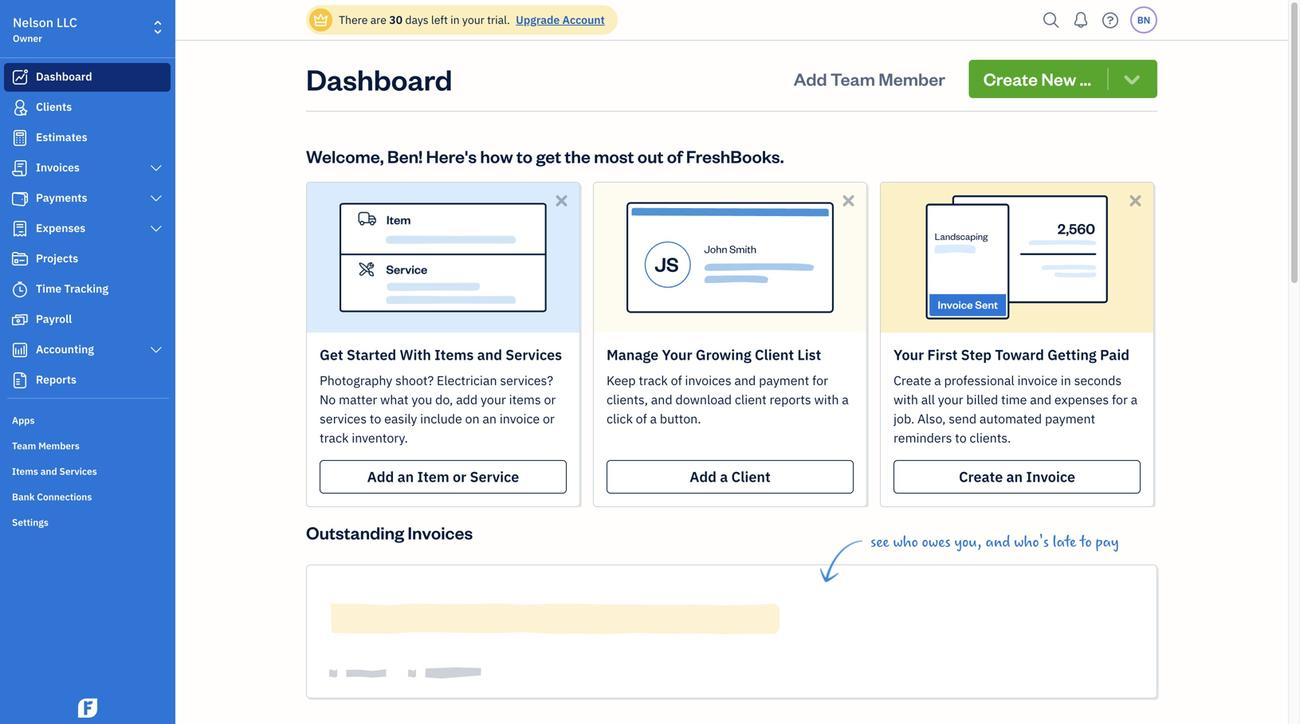 Task type: locate. For each thing, give the bounding box(es) containing it.
expense image
[[10, 221, 30, 237]]

invoice up time
[[1018, 372, 1058, 389]]

an left invoice
[[1007, 467, 1023, 486]]

payment image
[[10, 191, 30, 207]]

0 horizontal spatial dismiss image
[[553, 191, 571, 210]]

1 chevron large down image from the top
[[149, 162, 163, 175]]

track down the services
[[320, 429, 349, 446]]

chevrondown image
[[1121, 68, 1143, 90]]

items
[[435, 345, 474, 364], [12, 465, 38, 478]]

inventory.
[[352, 429, 408, 446]]

first
[[928, 345, 958, 364]]

1 horizontal spatial add
[[690, 467, 717, 486]]

search image
[[1039, 8, 1065, 32]]

dismiss image
[[553, 191, 571, 210], [1127, 191, 1145, 210]]

with right reports
[[815, 391, 839, 408]]

your up invoices
[[662, 345, 693, 364]]

left
[[431, 12, 448, 27]]

0 vertical spatial team
[[831, 67, 876, 90]]

0 vertical spatial for
[[813, 372, 828, 389]]

team down apps
[[12, 439, 36, 452]]

items and services link
[[4, 459, 171, 482]]

service
[[470, 467, 519, 486]]

items up electrician
[[435, 345, 474, 364]]

invoice inside get started with items and services photography shoot? electrician services? no matter what you do, add your items or services to easily include on an invoice or track inventory.
[[500, 410, 540, 427]]

dashboard down are
[[306, 60, 453, 98]]

professional
[[945, 372, 1015, 389]]

notifications image
[[1069, 4, 1094, 36]]

1 vertical spatial invoices
[[408, 521, 473, 544]]

0 vertical spatial in
[[451, 12, 460, 27]]

invoice
[[1027, 467, 1076, 486]]

add an item or service link
[[320, 460, 567, 494]]

1 horizontal spatial invoices
[[408, 521, 473, 544]]

with up the job.
[[894, 391, 919, 408]]

1 vertical spatial items
[[12, 465, 38, 478]]

1 horizontal spatial services
[[506, 345, 562, 364]]

create inside create an invoice link
[[959, 467, 1003, 486]]

project image
[[10, 251, 30, 267]]

for down seconds
[[1112, 391, 1128, 408]]

do,
[[435, 391, 453, 408]]

0 vertical spatial items
[[435, 345, 474, 364]]

1 vertical spatial for
[[1112, 391, 1128, 408]]

in
[[451, 12, 460, 27], [1061, 372, 1072, 389]]

photography
[[320, 372, 393, 389]]

billed
[[967, 391, 999, 408]]

create down clients.
[[959, 467, 1003, 486]]

chevron large down image up payments link
[[149, 162, 163, 175]]

invoice inside your first step toward getting paid create a professional invoice in seconds with all your billed time and expenses for a job. also, send automated payment reminders to clients.
[[1018, 372, 1058, 389]]

pay
[[1096, 533, 1119, 551]]

add for add a client
[[690, 467, 717, 486]]

payment up reports
[[759, 372, 810, 389]]

0 vertical spatial chevron large down image
[[149, 162, 163, 175]]

and up electrician
[[477, 345, 502, 364]]

2 horizontal spatial an
[[1007, 467, 1023, 486]]

1 horizontal spatial dismiss image
[[1127, 191, 1145, 210]]

services
[[506, 345, 562, 364], [59, 465, 97, 478]]

easily
[[384, 410, 417, 427]]

estimates link
[[4, 124, 171, 152]]

your right add
[[481, 391, 506, 408]]

time
[[1002, 391, 1027, 408]]

projects link
[[4, 245, 171, 274]]

to up inventory.
[[370, 410, 381, 427]]

an inside get started with items and services photography shoot? electrician services? no matter what you do, add your items or services to easily include on an invoice or track inventory.
[[483, 410, 497, 427]]

0 vertical spatial client
[[755, 345, 794, 364]]

chevron large down image down the invoices link at the left top
[[149, 192, 163, 205]]

invoice
[[1018, 372, 1058, 389], [500, 410, 540, 427]]

0 horizontal spatial track
[[320, 429, 349, 446]]

for inside your first step toward getting paid create a professional invoice in seconds with all your billed time and expenses for a job. also, send automated payment reminders to clients.
[[1112, 391, 1128, 408]]

for inside manage your growing client list keep track of invoices and payment for clients, and download client reports with a click of a button.
[[813, 372, 828, 389]]

freshbooks image
[[75, 699, 100, 718]]

chevron large down image for invoices
[[149, 162, 163, 175]]

chevron large down image
[[149, 162, 163, 175], [149, 192, 163, 205], [149, 222, 163, 235]]

bank
[[12, 490, 35, 503]]

0 vertical spatial track
[[639, 372, 668, 389]]

for down list on the right of page
[[813, 372, 828, 389]]

client inside add a client link
[[732, 467, 771, 486]]

are
[[371, 12, 387, 27]]

1 vertical spatial payment
[[1045, 410, 1096, 427]]

items inside items and services link
[[12, 465, 38, 478]]

1 horizontal spatial your
[[894, 345, 924, 364]]

new
[[1042, 67, 1077, 90]]

account
[[563, 12, 605, 27]]

to down the send
[[955, 429, 967, 446]]

1 vertical spatial team
[[12, 439, 36, 452]]

an right on
[[483, 410, 497, 427]]

report image
[[10, 372, 30, 388]]

time
[[36, 281, 62, 296]]

of
[[667, 145, 683, 167], [671, 372, 682, 389], [636, 410, 647, 427]]

manage your growing client list keep track of invoices and payment for clients, and download client reports with a click of a button.
[[607, 345, 849, 427]]

create new … button
[[969, 60, 1158, 98]]

in right "left"
[[451, 12, 460, 27]]

1 vertical spatial track
[[320, 429, 349, 446]]

chevron large down image for payments
[[149, 192, 163, 205]]

1 vertical spatial create
[[894, 372, 932, 389]]

payment
[[759, 372, 810, 389], [1045, 410, 1096, 427]]

0 vertical spatial invoice
[[1018, 372, 1058, 389]]

chevron large down image
[[149, 344, 163, 356]]

add an item or service
[[367, 467, 519, 486]]

0 vertical spatial payment
[[759, 372, 810, 389]]

team inside button
[[831, 67, 876, 90]]

client inside manage your growing client list keep track of invoices and payment for clients, and download client reports with a click of a button.
[[755, 345, 794, 364]]

1 vertical spatial chevron large down image
[[149, 192, 163, 205]]

invoice down items
[[500, 410, 540, 427]]

0 horizontal spatial invoice
[[500, 410, 540, 427]]

client down "client"
[[732, 467, 771, 486]]

0 vertical spatial invoices
[[36, 160, 80, 175]]

1 horizontal spatial invoice
[[1018, 372, 1058, 389]]

add for add an item or service
[[367, 467, 394, 486]]

with
[[815, 391, 839, 408], [894, 391, 919, 408]]

0 horizontal spatial an
[[398, 467, 414, 486]]

of right out
[[667, 145, 683, 167]]

3 chevron large down image from the top
[[149, 222, 163, 235]]

add inside add a client link
[[690, 467, 717, 486]]

of left invoices
[[671, 372, 682, 389]]

in up the expenses
[[1061, 372, 1072, 389]]

job.
[[894, 410, 915, 427]]

1 with from the left
[[815, 391, 839, 408]]

1 vertical spatial in
[[1061, 372, 1072, 389]]

services inside get started with items and services photography shoot? electrician services? no matter what you do, add your items or services to easily include on an invoice or track inventory.
[[506, 345, 562, 364]]

2 vertical spatial create
[[959, 467, 1003, 486]]

growing
[[696, 345, 752, 364]]

invoices up the payments
[[36, 160, 80, 175]]

matter
[[339, 391, 377, 408]]

2 vertical spatial or
[[453, 467, 467, 486]]

track inside manage your growing client list keep track of invoices and payment for clients, and download client reports with a click of a button.
[[639, 372, 668, 389]]

an
[[483, 410, 497, 427], [398, 467, 414, 486], [1007, 467, 1023, 486]]

and up button.
[[651, 391, 673, 408]]

1 horizontal spatial items
[[435, 345, 474, 364]]

or
[[544, 391, 556, 408], [543, 410, 555, 427], [453, 467, 467, 486]]

1 horizontal spatial for
[[1112, 391, 1128, 408]]

0 horizontal spatial invoices
[[36, 160, 80, 175]]

0 vertical spatial of
[[667, 145, 683, 167]]

0 horizontal spatial team
[[12, 439, 36, 452]]

dismiss image for get started with items and services
[[553, 191, 571, 210]]

0 horizontal spatial items
[[12, 465, 38, 478]]

chevron large down image down payments link
[[149, 222, 163, 235]]

2 dismiss image from the left
[[1127, 191, 1145, 210]]

include
[[420, 410, 462, 427]]

0 horizontal spatial add
[[367, 467, 394, 486]]

payment inside manage your growing client list keep track of invoices and payment for clients, and download client reports with a click of a button.
[[759, 372, 810, 389]]

dismiss image for your first step toward getting paid
[[1127, 191, 1145, 210]]

your
[[462, 12, 485, 27], [481, 391, 506, 408], [938, 391, 964, 408]]

list
[[798, 345, 822, 364]]

and
[[477, 345, 502, 364], [735, 372, 756, 389], [651, 391, 673, 408], [1030, 391, 1052, 408], [40, 465, 57, 478], [986, 533, 1011, 551]]

dashboard up clients
[[36, 69, 92, 84]]

timer image
[[10, 281, 30, 297]]

welcome, ben! here's how to get the most out of freshbooks.
[[306, 145, 784, 167]]

your inside your first step toward getting paid create a professional invoice in seconds with all your billed time and expenses for a job. also, send automated payment reminders to clients.
[[894, 345, 924, 364]]

0 vertical spatial or
[[544, 391, 556, 408]]

electrician
[[437, 372, 497, 389]]

what
[[380, 391, 409, 408]]

or right item
[[453, 467, 467, 486]]

or right items
[[544, 391, 556, 408]]

1 horizontal spatial track
[[639, 372, 668, 389]]

track
[[639, 372, 668, 389], [320, 429, 349, 446]]

add
[[456, 391, 478, 408]]

client
[[755, 345, 794, 364], [732, 467, 771, 486]]

apps link
[[4, 407, 171, 431]]

1 vertical spatial services
[[59, 465, 97, 478]]

client left list on the right of page
[[755, 345, 794, 364]]

create up all
[[894, 372, 932, 389]]

main element
[[0, 0, 215, 724]]

2 with from the left
[[894, 391, 919, 408]]

with
[[400, 345, 431, 364]]

create an invoice
[[959, 467, 1076, 486]]

1 your from the left
[[662, 345, 693, 364]]

1 horizontal spatial with
[[894, 391, 919, 408]]

1 horizontal spatial an
[[483, 410, 497, 427]]

services?
[[500, 372, 553, 389]]

add inside add team member button
[[794, 67, 827, 90]]

to inside get started with items and services photography shoot? electrician services? no matter what you do, add your items or services to easily include on an invoice or track inventory.
[[370, 410, 381, 427]]

services up services? at the bottom left of the page
[[506, 345, 562, 364]]

seconds
[[1075, 372, 1122, 389]]

llc
[[57, 14, 77, 31]]

0 horizontal spatial for
[[813, 372, 828, 389]]

1 dismiss image from the left
[[553, 191, 571, 210]]

1 horizontal spatial payment
[[1045, 410, 1096, 427]]

step
[[961, 345, 992, 364]]

create left new
[[984, 67, 1038, 90]]

team
[[831, 67, 876, 90], [12, 439, 36, 452]]

1 vertical spatial invoice
[[500, 410, 540, 427]]

0 vertical spatial services
[[506, 345, 562, 364]]

1 vertical spatial or
[[543, 410, 555, 427]]

0 horizontal spatial payment
[[759, 372, 810, 389]]

2 horizontal spatial add
[[794, 67, 827, 90]]

tracking
[[64, 281, 108, 296]]

1 horizontal spatial team
[[831, 67, 876, 90]]

an for get started with items and services
[[398, 467, 414, 486]]

add inside add an item or service link
[[367, 467, 394, 486]]

connections
[[37, 490, 92, 503]]

invoices down add an item or service link
[[408, 521, 473, 544]]

chevron large down image inside the invoices link
[[149, 162, 163, 175]]

time tracking link
[[4, 275, 171, 304]]

0 horizontal spatial your
[[662, 345, 693, 364]]

payments
[[36, 190, 87, 205]]

there
[[339, 12, 368, 27]]

and inside get started with items and services photography shoot? electrician services? no matter what you do, add your items or services to easily include on an invoice or track inventory.
[[477, 345, 502, 364]]

click
[[607, 410, 633, 427]]

your left first
[[894, 345, 924, 364]]

bank connections
[[12, 490, 92, 503]]

and down team members
[[40, 465, 57, 478]]

2 your from the left
[[894, 345, 924, 364]]

dashboard
[[306, 60, 453, 98], [36, 69, 92, 84]]

0 horizontal spatial with
[[815, 391, 839, 408]]

0 horizontal spatial dashboard
[[36, 69, 92, 84]]

outstanding
[[306, 521, 404, 544]]

2 vertical spatial chevron large down image
[[149, 222, 163, 235]]

add team member button
[[780, 60, 960, 98]]

create inside dropdown button
[[984, 67, 1038, 90]]

2 chevron large down image from the top
[[149, 192, 163, 205]]

and right time
[[1030, 391, 1052, 408]]

and up "client"
[[735, 372, 756, 389]]

chevron large down image for expenses
[[149, 222, 163, 235]]

0 vertical spatial create
[[984, 67, 1038, 90]]

estimate image
[[10, 130, 30, 146]]

dashboard image
[[10, 69, 30, 85]]

a
[[935, 372, 942, 389], [842, 391, 849, 408], [1131, 391, 1138, 408], [650, 410, 657, 427], [720, 467, 728, 486]]

0 horizontal spatial services
[[59, 465, 97, 478]]

payment down the expenses
[[1045, 410, 1096, 427]]

team left member
[[831, 67, 876, 90]]

estimates
[[36, 130, 87, 144]]

track right keep
[[639, 372, 668, 389]]

late
[[1053, 533, 1077, 551]]

your inside your first step toward getting paid create a professional invoice in seconds with all your billed time and expenses for a job. also, send automated payment reminders to clients.
[[938, 391, 964, 408]]

1 horizontal spatial in
[[1061, 372, 1072, 389]]

1 vertical spatial client
[[732, 467, 771, 486]]

create an invoice link
[[894, 460, 1141, 494]]

create for create an invoice
[[959, 467, 1003, 486]]

invoices
[[36, 160, 80, 175], [408, 521, 473, 544]]

an left item
[[398, 467, 414, 486]]

and right you, on the bottom of page
[[986, 533, 1011, 551]]

services up bank connections link
[[59, 465, 97, 478]]

your right all
[[938, 391, 964, 408]]

to inside your first step toward getting paid create a professional invoice in seconds with all your billed time and expenses for a job. also, send automated payment reminders to clients.
[[955, 429, 967, 446]]

items up bank
[[12, 465, 38, 478]]

of right 'click'
[[636, 410, 647, 427]]

time tracking
[[36, 281, 108, 296]]

or down services? at the bottom left of the page
[[543, 410, 555, 427]]



Task type: describe. For each thing, give the bounding box(es) containing it.
reports link
[[4, 366, 171, 395]]

your first step toward getting paid create a professional invoice in seconds with all your billed time and expenses for a job. also, send automated payment reminders to clients.
[[894, 345, 1138, 446]]

how
[[480, 145, 513, 167]]

all
[[922, 391, 935, 408]]

an for your first step toward getting paid
[[1007, 467, 1023, 486]]

settings link
[[4, 510, 171, 533]]

owes
[[922, 533, 951, 551]]

see who owes you, and who's late to pay
[[871, 533, 1119, 551]]

add a client
[[690, 467, 771, 486]]

…
[[1080, 67, 1092, 90]]

in inside your first step toward getting paid create a professional invoice in seconds with all your billed time and expenses for a job. also, send automated payment reminders to clients.
[[1061, 372, 1072, 389]]

days
[[405, 12, 429, 27]]

create inside your first step toward getting paid create a professional invoice in seconds with all your billed time and expenses for a job. also, send automated payment reminders to clients.
[[894, 372, 932, 389]]

you
[[412, 391, 432, 408]]

members
[[38, 439, 80, 452]]

client
[[735, 391, 767, 408]]

reports
[[770, 391, 812, 408]]

invoices link
[[4, 154, 171, 183]]

team members link
[[4, 433, 171, 457]]

services inside main element
[[59, 465, 97, 478]]

the
[[565, 145, 591, 167]]

there are 30 days left in your trial. upgrade account
[[339, 12, 605, 27]]

ben!
[[387, 145, 423, 167]]

who
[[893, 533, 918, 551]]

team inside main element
[[12, 439, 36, 452]]

no
[[320, 391, 336, 408]]

team members
[[12, 439, 80, 452]]

settings
[[12, 516, 49, 529]]

crown image
[[313, 12, 329, 28]]

out
[[638, 145, 664, 167]]

1 horizontal spatial dashboard
[[306, 60, 453, 98]]

paid
[[1100, 345, 1130, 364]]

bn
[[1138, 14, 1151, 26]]

and inside main element
[[40, 465, 57, 478]]

30
[[389, 12, 403, 27]]

trial.
[[487, 12, 510, 27]]

accounting
[[36, 342, 94, 356]]

you,
[[955, 533, 982, 551]]

shoot?
[[396, 372, 434, 389]]

reports
[[36, 372, 77, 387]]

bn button
[[1131, 6, 1158, 33]]

send
[[949, 410, 977, 427]]

create for create new …
[[984, 67, 1038, 90]]

keep
[[607, 372, 636, 389]]

money image
[[10, 312, 30, 328]]

add for add team member
[[794, 67, 827, 90]]

manage
[[607, 345, 659, 364]]

who's
[[1014, 533, 1049, 551]]

outstanding invoices
[[306, 521, 473, 544]]

2 vertical spatial of
[[636, 410, 647, 427]]

expenses link
[[4, 215, 171, 243]]

also,
[[918, 410, 946, 427]]

reminders
[[894, 429, 952, 446]]

chart image
[[10, 342, 30, 358]]

track inside get started with items and services photography shoot? electrician services? no matter what you do, add your items or services to easily include on an invoice or track inventory.
[[320, 429, 349, 446]]

dashboard inside main element
[[36, 69, 92, 84]]

projects
[[36, 251, 78, 266]]

accounting link
[[4, 336, 171, 364]]

add a client link
[[607, 460, 854, 494]]

to left get
[[517, 145, 533, 167]]

get
[[320, 345, 343, 364]]

your left trial.
[[462, 12, 485, 27]]

upgrade
[[516, 12, 560, 27]]

with inside manage your growing client list keep track of invoices and payment for clients, and download client reports with a click of a button.
[[815, 391, 839, 408]]

member
[[879, 67, 946, 90]]

get
[[536, 145, 561, 167]]

payments link
[[4, 184, 171, 213]]

create new …
[[984, 67, 1092, 90]]

to left pay
[[1080, 533, 1092, 551]]

automated
[[980, 410, 1042, 427]]

clients.
[[970, 429, 1011, 446]]

expenses
[[1055, 391, 1109, 408]]

items
[[509, 391, 541, 408]]

payment inside your first step toward getting paid create a professional invoice in seconds with all your billed time and expenses for a job. also, send automated payment reminders to clients.
[[1045, 410, 1096, 427]]

see
[[871, 533, 890, 551]]

upgrade account link
[[513, 12, 605, 27]]

expenses
[[36, 220, 86, 235]]

and inside your first step toward getting paid create a professional invoice in seconds with all your billed time and expenses for a job. also, send automated payment reminders to clients.
[[1030, 391, 1052, 408]]

started
[[347, 345, 396, 364]]

with inside your first step toward getting paid create a professional invoice in seconds with all your billed time and expenses for a job. also, send automated payment reminders to clients.
[[894, 391, 919, 408]]

toward
[[995, 345, 1045, 364]]

invoices inside main element
[[36, 160, 80, 175]]

payroll
[[36, 311, 72, 326]]

dashboard link
[[4, 63, 171, 92]]

go to help image
[[1098, 8, 1124, 32]]

button.
[[660, 410, 701, 427]]

1 vertical spatial of
[[671, 372, 682, 389]]

your inside manage your growing client list keep track of invoices and payment for clients, and download client reports with a click of a button.
[[662, 345, 693, 364]]

invoice image
[[10, 160, 30, 176]]

item
[[417, 467, 450, 486]]

get started with items and services photography shoot? electrician services? no matter what you do, add your items or services to easily include on an invoice or track inventory.
[[320, 345, 562, 446]]

your inside get started with items and services photography shoot? electrician services? no matter what you do, add your items or services to easily include on an invoice or track inventory.
[[481, 391, 506, 408]]

welcome,
[[306, 145, 384, 167]]

here's
[[426, 145, 477, 167]]

client image
[[10, 100, 30, 116]]

clients,
[[607, 391, 648, 408]]

nelson llc owner
[[13, 14, 77, 45]]

dismiss image
[[840, 191, 858, 210]]

items inside get started with items and services photography shoot? electrician services? no matter what you do, add your items or services to easily include on an invoice or track inventory.
[[435, 345, 474, 364]]

0 horizontal spatial in
[[451, 12, 460, 27]]

nelson
[[13, 14, 54, 31]]

apps
[[12, 414, 35, 427]]



Task type: vqa. For each thing, say whether or not it's contained in the screenshot.


